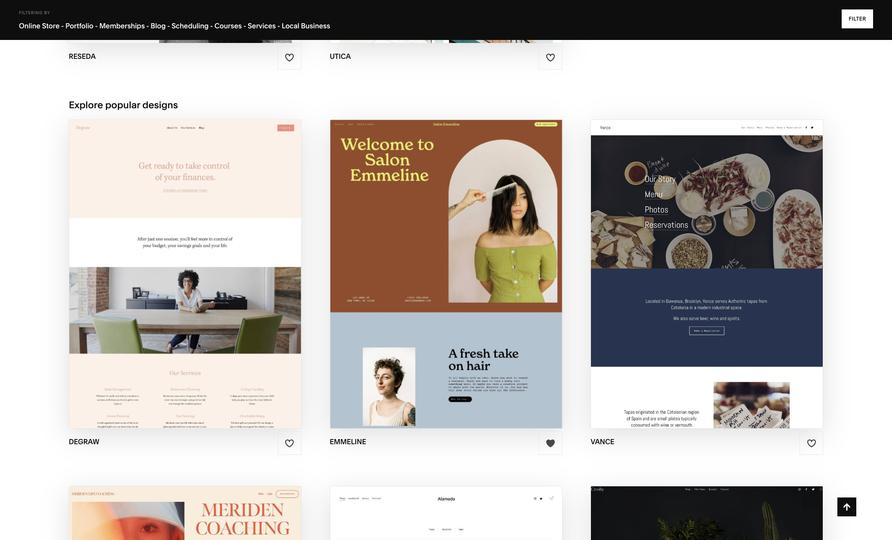 Task type: describe. For each thing, give the bounding box(es) containing it.
vance inside preview vance "link"
[[712, 274, 741, 284]]

scheduling
[[172, 22, 209, 30]]

local
[[282, 22, 299, 30]]

start with degraw
[[136, 258, 225, 267]]

designs
[[142, 99, 178, 111]]

explore
[[69, 99, 103, 111]]

preview degraw link
[[146, 268, 224, 291]]

1 vertical spatial emmeline
[[443, 274, 488, 284]]

add utica to your favorites list image
[[546, 53, 555, 63]]

filtering by
[[19, 10, 50, 15]]

6 - from the left
[[243, 22, 246, 30]]

start for preview vance
[[662, 258, 688, 267]]

back to top image
[[842, 503, 852, 512]]

preview emmeline link
[[404, 268, 488, 291]]

utica image
[[330, 0, 562, 43]]

online
[[19, 22, 40, 30]]

start for preview emmeline
[[393, 258, 419, 267]]

2 - from the left
[[95, 22, 98, 30]]

online store - portfolio - memberships - blog - scheduling - courses - services - local business
[[19, 22, 330, 30]]

reseda
[[69, 52, 96, 61]]

emmeline inside 'button'
[[445, 258, 490, 267]]

memberships
[[99, 22, 145, 30]]

4 - from the left
[[167, 22, 170, 30]]

business
[[301, 22, 330, 30]]

with for vance
[[690, 258, 712, 267]]

filtering
[[19, 10, 43, 15]]

preview vance
[[673, 274, 741, 284]]

blog
[[151, 22, 166, 30]]

degraw image
[[69, 120, 301, 429]]

preview for preview degraw
[[146, 274, 184, 284]]

add vance to your favorites list image
[[807, 439, 816, 449]]

portfolio
[[66, 22, 93, 30]]

5 - from the left
[[210, 22, 213, 30]]



Task type: locate. For each thing, give the bounding box(es) containing it.
0 vertical spatial emmeline
[[445, 258, 490, 267]]

start with emmeline
[[393, 258, 490, 267]]

1 horizontal spatial preview
[[404, 274, 441, 284]]

emmeline
[[445, 258, 490, 267], [443, 274, 488, 284], [330, 438, 366, 447]]

2 vertical spatial vance
[[591, 438, 614, 447]]

1 preview from the left
[[146, 274, 184, 284]]

2 with from the left
[[421, 258, 443, 267]]

0 horizontal spatial with
[[164, 258, 186, 267]]

0 vertical spatial vance
[[714, 258, 743, 267]]

with for degraw
[[164, 258, 186, 267]]

preview for preview emmeline
[[404, 274, 441, 284]]

1 vertical spatial degraw
[[186, 274, 224, 284]]

preview down start with vance
[[673, 274, 710, 284]]

3 start from the left
[[662, 258, 688, 267]]

start inside 'button'
[[393, 258, 419, 267]]

0 vertical spatial degraw
[[188, 258, 225, 267]]

2 horizontal spatial with
[[690, 258, 712, 267]]

preview down the start with degraw
[[146, 274, 184, 284]]

preview
[[146, 274, 184, 284], [404, 274, 441, 284], [673, 274, 710, 284]]

store
[[42, 22, 60, 30]]

start with emmeline button
[[393, 251, 499, 275]]

1 start from the left
[[136, 258, 162, 267]]

2 start from the left
[[393, 258, 419, 267]]

crosby image
[[591, 487, 823, 541]]

vance
[[714, 258, 743, 267], [712, 274, 741, 284], [591, 438, 614, 447]]

filter
[[849, 15, 866, 22]]

0 horizontal spatial preview
[[146, 274, 184, 284]]

- right portfolio
[[95, 22, 98, 30]]

2 horizontal spatial preview
[[673, 274, 710, 284]]

reseda image
[[69, 0, 301, 43]]

with
[[164, 258, 186, 267], [421, 258, 443, 267], [690, 258, 712, 267]]

- left the local
[[277, 22, 280, 30]]

add reseda to your favorites list image
[[285, 53, 294, 63]]

2 vertical spatial degraw
[[69, 438, 99, 447]]

explore popular designs
[[69, 99, 178, 111]]

2 vertical spatial emmeline
[[330, 438, 366, 447]]

start with degraw button
[[136, 251, 234, 275]]

1 horizontal spatial with
[[421, 258, 443, 267]]

3 preview from the left
[[673, 274, 710, 284]]

vance image
[[591, 120, 823, 429]]

with up preview vance
[[690, 258, 712, 267]]

vance inside start with vance button
[[714, 258, 743, 267]]

utica
[[330, 52, 351, 61]]

preview down start with emmeline
[[404, 274, 441, 284]]

3 - from the left
[[146, 22, 149, 30]]

- right courses
[[243, 22, 246, 30]]

1 - from the left
[[61, 22, 64, 30]]

add degraw to your favorites list image
[[285, 439, 294, 449]]

preview degraw
[[146, 274, 224, 284]]

- left courses
[[210, 22, 213, 30]]

preview for preview vance
[[673, 274, 710, 284]]

- left blog
[[146, 22, 149, 30]]

1 horizontal spatial start
[[393, 258, 419, 267]]

popular
[[105, 99, 140, 111]]

7 - from the left
[[277, 22, 280, 30]]

start with vance button
[[662, 251, 752, 275]]

courses
[[215, 22, 242, 30]]

-
[[61, 22, 64, 30], [95, 22, 98, 30], [146, 22, 149, 30], [167, 22, 170, 30], [210, 22, 213, 30], [243, 22, 246, 30], [277, 22, 280, 30]]

0 horizontal spatial start
[[136, 258, 162, 267]]

preview emmeline
[[404, 274, 488, 284]]

1 with from the left
[[164, 258, 186, 267]]

- right store
[[61, 22, 64, 30]]

with up preview emmeline
[[421, 258, 443, 267]]

1 vertical spatial vance
[[712, 274, 741, 284]]

- right blog
[[167, 22, 170, 30]]

with for emmeline
[[421, 258, 443, 267]]

start for preview degraw
[[136, 258, 162, 267]]

by
[[44, 10, 50, 15]]

degraw inside button
[[188, 258, 225, 267]]

services
[[248, 22, 276, 30]]

emmeline image
[[330, 120, 562, 429]]

filter button
[[842, 9, 873, 28]]

with up preview degraw
[[164, 258, 186, 267]]

preview inside "link"
[[673, 274, 710, 284]]

preview vance link
[[673, 268, 741, 291]]

alameda image
[[330, 487, 562, 541]]

2 horizontal spatial start
[[662, 258, 688, 267]]

start with vance
[[662, 258, 743, 267]]

3 with from the left
[[690, 258, 712, 267]]

meriden image
[[69, 487, 301, 541]]

remove emmeline from your favorites list image
[[546, 439, 555, 449]]

start
[[136, 258, 162, 267], [393, 258, 419, 267], [662, 258, 688, 267]]

with inside 'button'
[[421, 258, 443, 267]]

degraw
[[188, 258, 225, 267], [186, 274, 224, 284], [69, 438, 99, 447]]

2 preview from the left
[[404, 274, 441, 284]]



Task type: vqa. For each thing, say whether or not it's contained in the screenshot.
Emmeline image
yes



